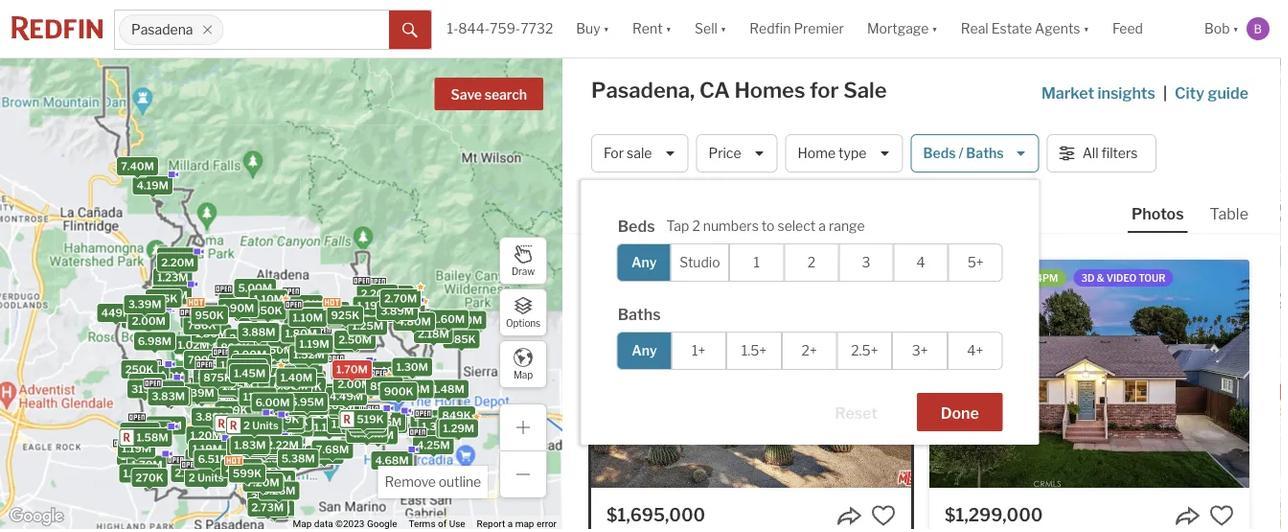 Task type: locate. For each thing, give the bounding box(es) containing it.
1.69m
[[324, 399, 356, 412]]

None search field
[[224, 11, 389, 49]]

▾ right agents
[[1083, 20, 1090, 37]]

5.38m
[[282, 452, 315, 465]]

2.50m down 2.22m
[[262, 452, 296, 465]]

1.95m
[[370, 415, 402, 428]]

baths
[[966, 145, 1004, 161], [618, 305, 661, 323]]

3.09m up 779k
[[280, 398, 313, 410]]

all filters button
[[1047, 134, 1157, 173]]

0 vertical spatial any
[[631, 254, 657, 271]]

$1,695,000
[[607, 504, 706, 525]]

1 vertical spatial 3.00m
[[233, 348, 267, 361]]

11.4m
[[306, 305, 336, 317]]

1 horizontal spatial 988k
[[280, 388, 310, 401]]

map button
[[499, 340, 547, 388]]

0 vertical spatial baths
[[966, 145, 1004, 161]]

2.73m
[[251, 501, 284, 514]]

890k
[[221, 341, 250, 354]]

2.79m
[[440, 422, 473, 435]]

▾ right buy
[[603, 20, 610, 37]]

1 checkbox
[[730, 243, 784, 282]]

749k
[[281, 421, 309, 434], [225, 435, 253, 447]]

0 vertical spatial 3.89m
[[381, 305, 414, 317]]

2
[[692, 218, 700, 234], [808, 254, 816, 271], [255, 398, 261, 410], [279, 401, 286, 413], [259, 411, 266, 424], [351, 413, 358, 426], [243, 419, 250, 432], [242, 423, 249, 435], [189, 471, 195, 484]]

2 ▾ from the left
[[666, 20, 672, 37]]

favorite button image for $1,299,000
[[1209, 503, 1234, 528]]

1.02m
[[178, 339, 209, 351]]

5.00m down 890k
[[213, 357, 247, 370]]

map
[[514, 369, 533, 381]]

1 horizontal spatial 4
[[917, 254, 925, 271]]

redfin
[[750, 20, 791, 37]]

800k up 865k
[[197, 370, 227, 382]]

1 vertical spatial 2.20m
[[361, 287, 394, 300]]

1.10m up 3.88m
[[254, 293, 284, 305]]

1.40m up 850k
[[372, 365, 404, 377]]

1.70m down 3.83m
[[151, 419, 182, 432]]

for sale button
[[591, 134, 689, 173]]

1 horizontal spatial 1.60m
[[433, 313, 465, 326]]

mins
[[647, 272, 673, 284]]

0 vertical spatial 900k
[[384, 385, 414, 398]]

2 vertical spatial 2.20m
[[251, 360, 284, 372]]

925k up 2.08m
[[331, 309, 360, 322]]

2 favorite button image from the left
[[1209, 503, 1234, 528]]

4 inside map region
[[266, 435, 273, 447]]

2.20m
[[161, 256, 194, 269], [361, 287, 394, 300], [251, 360, 284, 372]]

1 horizontal spatial 1.00m
[[238, 306, 271, 318]]

1 favorite button image from the left
[[871, 503, 896, 528]]

3.89m down 2.96m
[[381, 305, 414, 317]]

6.80m
[[274, 380, 308, 392]]

1.00m
[[238, 306, 271, 318], [201, 337, 234, 349]]

10
[[233, 407, 246, 420]]

beds left /
[[923, 145, 956, 161]]

0 vertical spatial 1.58m
[[137, 431, 168, 444]]

new
[[609, 272, 632, 284]]

1+
[[692, 343, 706, 359]]

1.52m
[[293, 348, 325, 361]]

844-
[[458, 20, 490, 37]]

1 vertical spatial 988k
[[280, 388, 310, 401]]

849k up 2.79m
[[442, 409, 471, 422]]

1.40m down 955k
[[332, 418, 364, 430]]

3.12m
[[240, 381, 271, 394]]

any up the 14
[[631, 254, 657, 271]]

1 vertical spatial option group
[[617, 332, 1003, 370]]

1 vertical spatial 3.89m
[[196, 411, 229, 423]]

user photo image
[[1247, 17, 1270, 40]]

1 horizontal spatial 2.10m
[[242, 383, 273, 396]]

11.2m
[[243, 391, 273, 403]]

▾ for buy ▾
[[603, 20, 610, 37]]

beds up any option
[[618, 217, 655, 235]]

799k up 4 units
[[272, 417, 300, 430]]

1 vertical spatial 800k
[[309, 387, 339, 399]]

pasadena, ca homes for sale
[[591, 77, 887, 103]]

3.39m
[[128, 298, 161, 311]]

899k down 2.68m
[[151, 384, 180, 396]]

12.0m
[[228, 403, 260, 416]]

749k up 1.68m
[[225, 435, 253, 447]]

0 horizontal spatial 4
[[266, 435, 273, 447]]

1 vertical spatial 4
[[266, 435, 273, 447]]

279k
[[130, 365, 158, 378]]

1 horizontal spatial 3.00m
[[387, 307, 421, 319]]

1 vertical spatial 749k
[[225, 435, 253, 447]]

1.5+ radio
[[726, 332, 782, 370]]

1.48m
[[433, 383, 465, 395], [121, 450, 153, 463]]

0 vertical spatial 5.00m
[[238, 282, 272, 294]]

1.48m right 1.08m
[[433, 383, 465, 395]]

city guide link
[[1175, 81, 1253, 104]]

0 vertical spatial 4
[[917, 254, 925, 271]]

3.09m
[[280, 397, 313, 410], [280, 398, 313, 410]]

1.60m up 2.18m
[[433, 313, 465, 326]]

9.50m
[[258, 473, 292, 486]]

1 vertical spatial 599k
[[248, 428, 277, 441]]

1.00m up 3.88m
[[238, 306, 271, 318]]

dialog
[[581, 180, 1039, 445]]

4 units
[[266, 435, 301, 447]]

849k down 5.13m
[[219, 404, 248, 416]]

0 horizontal spatial 799k
[[188, 354, 216, 366]]

1 vertical spatial 925k
[[234, 348, 263, 361]]

search
[[485, 87, 527, 103]]

1 vertical spatial any
[[632, 343, 657, 359]]

1.20m left 1.68m
[[189, 452, 221, 464]]

799k down the 1.02m
[[188, 354, 216, 366]]

1.68m
[[226, 448, 258, 461]]

1 horizontal spatial 925k
[[331, 309, 360, 322]]

949k
[[290, 298, 319, 310]]

type
[[839, 145, 867, 161]]

done button
[[917, 393, 1003, 431]]

955k
[[333, 402, 362, 415]]

4.49m
[[330, 390, 363, 402]]

real estate agents ▾ link
[[961, 0, 1090, 58]]

2.10m
[[242, 383, 273, 396], [124, 426, 156, 438]]

1 horizontal spatial beds
[[923, 145, 956, 161]]

0 horizontal spatial 988k
[[223, 296, 252, 308]]

998k
[[356, 416, 385, 428]]

1-844-759-7732
[[447, 20, 553, 37]]

▾ right bob
[[1233, 20, 1239, 37]]

0 vertical spatial 5.25m
[[306, 311, 339, 324]]

0 horizontal spatial baths
[[618, 305, 661, 323]]

any
[[631, 254, 657, 271], [632, 343, 657, 359]]

6 ▾ from the left
[[1233, 20, 1239, 37]]

beds for beds
[[618, 217, 655, 235]]

0 horizontal spatial 1.48m
[[121, 450, 153, 463]]

5.25m down 350k
[[154, 391, 187, 403]]

325k
[[149, 292, 178, 305]]

favorite button image
[[871, 503, 896, 528], [1209, 503, 1234, 528]]

0 horizontal spatial 1.00m
[[201, 337, 234, 349]]

mortgage ▾ button
[[867, 0, 938, 58]]

next button image
[[877, 365, 896, 384]]

0 horizontal spatial favorite button image
[[871, 503, 896, 528]]

3.89m down 865k
[[196, 411, 229, 423]]

Studio checkbox
[[671, 243, 730, 282]]

0 horizontal spatial 3.89m
[[196, 411, 229, 423]]

open sat, 1pm to 4pm
[[947, 272, 1058, 284]]

599k up 4.50m
[[248, 428, 277, 441]]

2 horizontal spatial 5.25m
[[306, 311, 339, 324]]

0 horizontal spatial 1.40m
[[281, 372, 313, 384]]

3.00m up 1.43m
[[233, 348, 267, 361]]

baths right /
[[966, 145, 1004, 161]]

previous button image
[[607, 365, 626, 384]]

1 vertical spatial baths
[[618, 305, 661, 323]]

5.00m up 1.90m
[[238, 282, 272, 294]]

beds inside beds / baths button
[[923, 145, 956, 161]]

0 horizontal spatial beds
[[618, 217, 655, 235]]

1 horizontal spatial 1.58m
[[240, 464, 272, 476]]

625k
[[356, 420, 384, 433]]

1.23m
[[157, 271, 188, 284]]

1.20m up 3.88m
[[242, 300, 274, 312]]

0 vertical spatial 988k
[[223, 296, 252, 308]]

▾ inside dropdown button
[[1083, 20, 1090, 37]]

3.00m down 2.70m
[[387, 307, 421, 319]]

4 ▾ from the left
[[932, 20, 938, 37]]

beds / baths button
[[911, 134, 1039, 173]]

4.25m
[[417, 439, 450, 451]]

option group
[[617, 243, 1003, 282], [617, 332, 1003, 370]]

2 vertical spatial 599k
[[233, 467, 262, 480]]

599k down 1.68m
[[233, 467, 262, 480]]

0 horizontal spatial 5.25m
[[154, 391, 187, 403]]

1.40m up 948k
[[281, 372, 313, 384]]

1 vertical spatial 2.10m
[[124, 426, 156, 438]]

3.99m
[[231, 441, 264, 453]]

0 horizontal spatial 975k
[[206, 410, 234, 423]]

1.70m up 270k
[[131, 459, 163, 471]]

1.58m down 1.68m
[[240, 464, 272, 476]]

1.50m
[[184, 313, 216, 325], [243, 332, 275, 344], [261, 343, 293, 356], [335, 365, 367, 378], [260, 368, 292, 381], [152, 370, 184, 383], [306, 400, 338, 413], [371, 418, 403, 430]]

925k up 1.43m
[[234, 348, 263, 361]]

any left the 1+
[[632, 343, 657, 359]]

519k
[[357, 413, 384, 426]]

buy ▾ button
[[565, 0, 621, 58]]

1 vertical spatial 900k
[[252, 441, 282, 453]]

5 ▾ from the left
[[1083, 20, 1090, 37]]

remove pasadena image
[[202, 24, 213, 35]]

0 horizontal spatial 800k
[[197, 370, 227, 382]]

0 vertical spatial option group
[[617, 243, 1003, 282]]

4 inside 4 checkbox
[[917, 254, 925, 271]]

2 horizontal spatial 2.20m
[[361, 287, 394, 300]]

6.51m
[[198, 453, 230, 465]]

1.00m down 780k
[[201, 337, 234, 349]]

1 horizontal spatial 749k
[[281, 421, 309, 434]]

1 horizontal spatial 800k
[[309, 387, 339, 399]]

4.19m
[[137, 179, 169, 192]]

1 vertical spatial 1.48m
[[121, 450, 153, 463]]

▾ for mortgage ▾
[[932, 20, 938, 37]]

749k up 4 units
[[281, 421, 309, 434]]

2 vertical spatial 5.25m
[[262, 485, 296, 497]]

0 horizontal spatial 2.20m
[[161, 256, 194, 269]]

▾ right sell
[[721, 20, 727, 37]]

0 vertical spatial 599k
[[223, 299, 252, 311]]

2.00m
[[449, 314, 482, 326], [132, 315, 166, 327], [131, 315, 165, 327], [229, 332, 263, 344], [338, 378, 371, 391]]

2.50m
[[338, 334, 372, 346], [221, 352, 255, 365], [262, 452, 296, 465], [175, 467, 208, 479]]

2 inside 2 'checkbox'
[[808, 254, 816, 271]]

done
[[941, 403, 979, 422]]

849k up 4.98m
[[309, 387, 338, 399]]

photos button
[[1128, 203, 1206, 233]]

849k
[[309, 387, 338, 399], [219, 404, 248, 416], [442, 409, 471, 422]]

sat,
[[976, 272, 996, 284]]

▾ right mortgage
[[932, 20, 938, 37]]

0 vertical spatial 1.00m
[[238, 306, 271, 318]]

1.48m up 270k
[[121, 450, 153, 463]]

800k up 1.69m
[[309, 387, 339, 399]]

1 horizontal spatial favorite button image
[[1209, 503, 1234, 528]]

▾ right rent
[[666, 20, 672, 37]]

7.40m
[[121, 160, 154, 172]]

any inside option
[[631, 254, 657, 271]]

0 vertical spatial beds
[[923, 145, 956, 161]]

1 vertical spatial beds
[[618, 217, 655, 235]]

beds for beds / baths
[[923, 145, 956, 161]]

1.60m down 3.39m
[[133, 312, 165, 324]]

2 option group from the top
[[617, 332, 1003, 370]]

0 horizontal spatial 1.58m
[[137, 431, 168, 444]]

1 ▾ from the left
[[603, 20, 610, 37]]

1 horizontal spatial baths
[[966, 145, 1004, 161]]

1.70m down 17.5m
[[205, 377, 236, 389]]

960k
[[231, 467, 260, 479]]

1.58m up 270k
[[137, 431, 168, 444]]

1.73m
[[308, 397, 339, 410]]

3 ▾ from the left
[[721, 20, 727, 37]]

599k up '2.60m' at the bottom
[[223, 299, 252, 311]]

0 vertical spatial 1.48m
[[433, 383, 465, 395]]

1 vertical spatial 799k
[[272, 417, 300, 430]]

filters
[[1102, 145, 1138, 161]]

875k
[[203, 371, 232, 384]]

1 option group from the top
[[617, 243, 1003, 282]]

1 vertical spatial 1.58m
[[240, 464, 272, 476]]

1 horizontal spatial 1.48m
[[433, 383, 465, 395]]

0 horizontal spatial 900k
[[252, 441, 282, 453]]

1 horizontal spatial 900k
[[384, 385, 414, 398]]

1 horizontal spatial 899k
[[284, 395, 313, 407]]

899k down "529k"
[[284, 395, 313, 407]]

sell ▾ button
[[695, 0, 727, 58]]

925k
[[331, 309, 360, 322], [234, 348, 263, 361]]

1 vertical spatial 5.00m
[[213, 357, 247, 370]]

5.25m up 2.73m
[[262, 485, 296, 497]]

baths down the 14
[[618, 305, 661, 323]]

9.39m
[[181, 387, 214, 399]]

▾ for rent ▾
[[666, 20, 672, 37]]

price
[[709, 145, 741, 161]]

ca
[[700, 77, 730, 103]]

5.25m down 949k
[[306, 311, 339, 324]]

1.80m down 998k
[[362, 429, 394, 441]]

1 horizontal spatial 5.25m
[[262, 485, 296, 497]]

0 horizontal spatial 2.10m
[[124, 426, 156, 438]]

home type
[[798, 145, 867, 161]]

any inside 'option'
[[632, 343, 657, 359]]



Task type: vqa. For each thing, say whether or not it's contained in the screenshot.
middle The And
no



Task type: describe. For each thing, give the bounding box(es) containing it.
sale
[[843, 77, 887, 103]]

guide
[[1208, 83, 1249, 102]]

&
[[1097, 272, 1105, 284]]

0 horizontal spatial 3.00m
[[233, 348, 267, 361]]

2.70m
[[384, 292, 417, 305]]

2 horizontal spatial 849k
[[442, 409, 471, 422]]

estate
[[992, 20, 1032, 37]]

1.65m
[[356, 372, 387, 384]]

favorite button checkbox
[[1209, 503, 1234, 528]]

1+ radio
[[671, 332, 726, 370]]

529k
[[293, 381, 322, 393]]

0 vertical spatial 925k
[[331, 309, 360, 322]]

270k
[[136, 471, 164, 484]]

1.80m up 1.52m
[[285, 327, 317, 340]]

2.5+ radio
[[837, 332, 892, 370]]

0 horizontal spatial 749k
[[225, 435, 253, 447]]

1-
[[447, 20, 458, 37]]

4.98m
[[291, 399, 324, 412]]

Any checkbox
[[617, 243, 672, 282]]

5.13m
[[220, 382, 252, 395]]

photo of 1080 n el molino ave, pasadena, ca 91104 image
[[930, 260, 1250, 488]]

0 vertical spatial 749k
[[281, 421, 309, 434]]

save search button
[[435, 78, 543, 110]]

11.0m
[[309, 449, 340, 461]]

map region
[[0, 0, 791, 529]]

sale
[[627, 145, 652, 161]]

a
[[819, 218, 826, 234]]

redfin premier button
[[738, 0, 856, 58]]

reset button
[[811, 393, 902, 431]]

beds / baths
[[923, 145, 1004, 161]]

rent ▾
[[633, 20, 672, 37]]

1.20m down 4.80m at the bottom of page
[[430, 328, 462, 341]]

350k
[[133, 377, 162, 389]]

848k
[[356, 380, 386, 393]]

0 vertical spatial 2.10m
[[242, 383, 273, 396]]

1.20m down 3.83m
[[123, 467, 155, 480]]

pasadena
[[131, 21, 193, 38]]

4pm
[[1036, 272, 1058, 284]]

1 horizontal spatial 1.40m
[[332, 418, 364, 430]]

1 horizontal spatial 849k
[[309, 387, 338, 399]]

779k
[[272, 413, 299, 426]]

4.00m
[[244, 369, 279, 382]]

650k
[[237, 427, 266, 440]]

1.10m up the 7.68m
[[314, 421, 344, 434]]

reset
[[835, 403, 878, 422]]

5+ checkbox
[[948, 243, 1003, 282]]

photos
[[1132, 204, 1184, 223]]

1.90m
[[222, 302, 254, 314]]

1 vertical spatial 1.00m
[[201, 337, 234, 349]]

1.70m down 7.20m
[[259, 503, 290, 515]]

1.80m up 890k
[[195, 327, 227, 340]]

4+ radio
[[948, 332, 1003, 370]]

475k
[[414, 413, 443, 425]]

2.22m
[[267, 439, 299, 451]]

2+ radio
[[782, 332, 837, 370]]

range
[[829, 218, 865, 234]]

baths inside button
[[966, 145, 1004, 161]]

save search
[[451, 87, 527, 103]]

sell ▾
[[695, 20, 727, 37]]

0 horizontal spatial 849k
[[219, 404, 248, 416]]

5+
[[968, 254, 984, 271]]

6.98m
[[138, 335, 172, 347]]

2.50m up 1.65m
[[338, 334, 372, 346]]

sell ▾ button
[[683, 0, 738, 58]]

1.10m up the 765k
[[220, 359, 251, 371]]

mortgage ▾
[[867, 20, 938, 37]]

2.50m up 1.45m
[[221, 352, 255, 365]]

3.83m
[[152, 390, 185, 402]]

850k
[[370, 380, 399, 392]]

4 for 4
[[917, 254, 925, 271]]

tour
[[1139, 272, 1166, 284]]

homes
[[735, 77, 805, 103]]

submit search image
[[403, 23, 418, 38]]

options
[[506, 317, 541, 329]]

4.80m
[[397, 315, 431, 328]]

3.59m
[[258, 431, 292, 444]]

2.60m
[[221, 332, 255, 344]]

1
[[754, 254, 760, 271]]

home
[[798, 145, 836, 161]]

▾ for bob ▾
[[1233, 20, 1239, 37]]

865k
[[187, 389, 216, 401]]

0 horizontal spatial 899k
[[151, 384, 180, 396]]

0 vertical spatial 800k
[[197, 370, 227, 382]]

6.00m
[[255, 396, 290, 409]]

1.22m
[[161, 251, 192, 263]]

0 vertical spatial 2.20m
[[161, 256, 194, 269]]

1pm
[[998, 272, 1019, 284]]

1-844-759-7732 link
[[447, 20, 553, 37]]

649k
[[239, 414, 268, 427]]

1.70m up 1.52m
[[288, 310, 319, 322]]

1.70m up 848k at the left of page
[[336, 363, 368, 376]]

0 horizontal spatial 925k
[[234, 348, 263, 361]]

outline
[[439, 474, 481, 490]]

Any radio
[[617, 332, 672, 370]]

2.68m
[[132, 369, 165, 381]]

feed
[[1113, 20, 1143, 37]]

1 horizontal spatial 3.89m
[[381, 305, 414, 317]]

1 horizontal spatial 975k
[[345, 418, 374, 431]]

1.10m up 948k
[[290, 376, 321, 389]]

for
[[810, 77, 839, 103]]

0 vertical spatial 3.00m
[[387, 307, 421, 319]]

market insights link
[[1042, 62, 1156, 104]]

3+ radio
[[892, 332, 948, 370]]

0 vertical spatial 799k
[[188, 354, 216, 366]]

▾ for sell ▾
[[721, 20, 727, 37]]

favorite button checkbox
[[871, 503, 896, 528]]

699k
[[226, 380, 255, 392]]

705k
[[290, 367, 318, 379]]

1.80m down 1.23m
[[156, 289, 188, 301]]

3d
[[1081, 272, 1095, 284]]

1 horizontal spatial 799k
[[272, 417, 300, 430]]

open
[[947, 272, 974, 284]]

photo of 2135 e orange grove blvd, pasadena, ca 91104 image
[[591, 260, 911, 488]]

759-
[[490, 20, 521, 37]]

0 horizontal spatial 1.60m
[[133, 312, 165, 324]]

315k
[[131, 383, 158, 395]]

3 checkbox
[[839, 243, 894, 282]]

home type button
[[785, 134, 903, 173]]

any for studio
[[631, 254, 657, 271]]

google image
[[5, 504, 68, 529]]

3
[[862, 254, 871, 271]]

1.29m
[[443, 422, 474, 435]]

any for 1+
[[632, 343, 657, 359]]

1 vertical spatial 5.25m
[[154, 391, 187, 403]]

select
[[778, 218, 816, 234]]

2.50m down 6.51m
[[175, 467, 208, 479]]

numbers
[[703, 218, 759, 234]]

1.20m up 6.51m
[[190, 430, 222, 442]]

5.60m
[[249, 376, 283, 388]]

780k
[[188, 319, 216, 332]]

4 checkbox
[[894, 243, 948, 282]]

935k
[[269, 352, 297, 364]]

3d & video tour
[[1081, 272, 1166, 284]]

draw button
[[499, 237, 547, 285]]

1.43m
[[231, 362, 263, 375]]

4 for 4 units
[[266, 435, 273, 447]]

2 horizontal spatial 1.40m
[[372, 365, 404, 377]]

favorite button image for $1,695,000
[[871, 503, 896, 528]]

2 checkbox
[[784, 243, 839, 282]]

rent ▾ button
[[621, 0, 683, 58]]

3.09m down 6.80m
[[280, 397, 313, 410]]

dialog containing beds
[[581, 180, 1039, 445]]

for sale
[[604, 145, 652, 161]]

250k
[[125, 363, 154, 376]]

agents
[[1035, 20, 1081, 37]]

36.5m
[[251, 491, 284, 504]]

1 horizontal spatial 2.20m
[[251, 360, 284, 372]]

1.10m down 949k
[[293, 311, 323, 324]]



